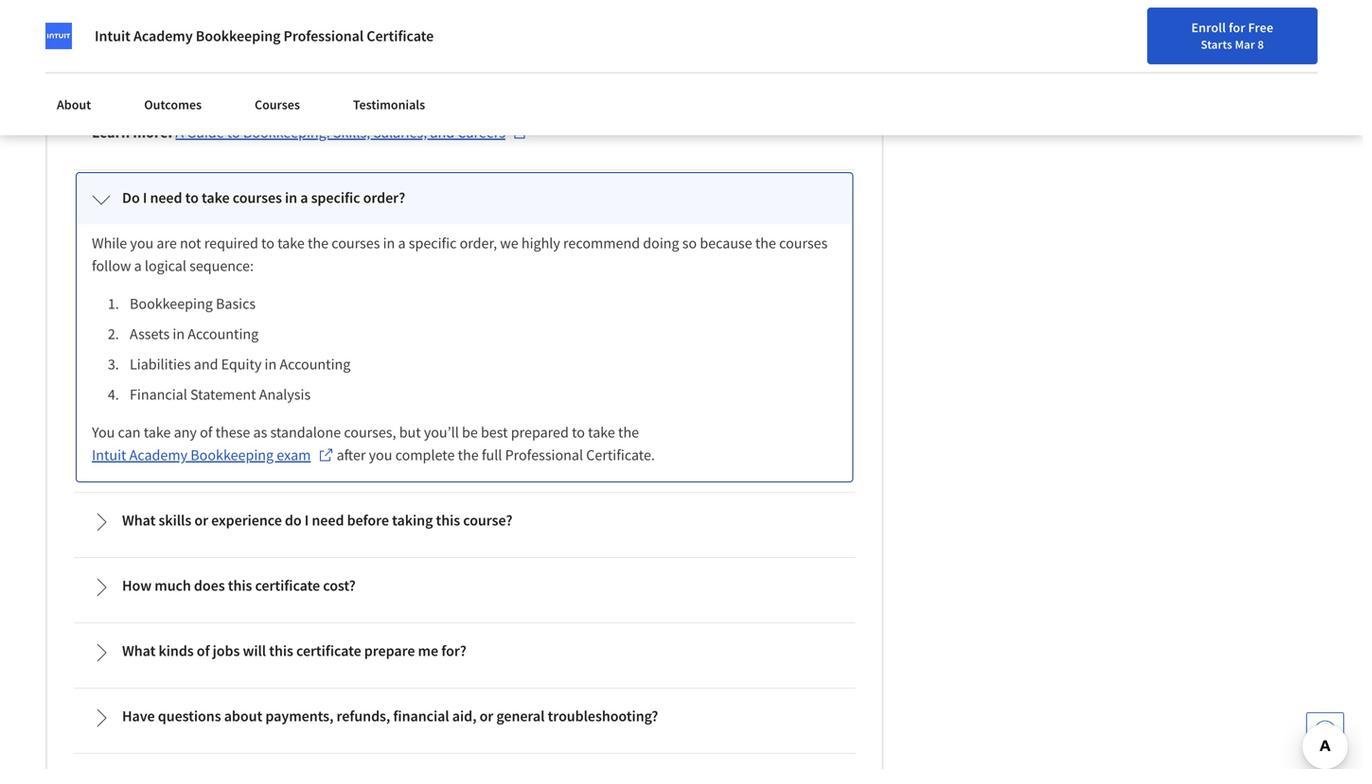 Task type: describe. For each thing, give the bounding box(es) containing it.
your
[[417, 85, 446, 104]]

specific inside dropdown button
[[311, 189, 360, 208]]

1 vertical spatial after
[[337, 446, 366, 465]]

as
[[253, 423, 267, 442]]

intuit academy bookkeeping exam link
[[92, 444, 334, 467]]

guide
[[187, 123, 224, 142]]

bookkeeping:
[[243, 123, 330, 142]]

exam
[[277, 446, 311, 465]]

courses link
[[243, 85, 311, 124]]

enroll for free starts mar 8
[[1192, 19, 1274, 52]]

full
[[482, 446, 502, 465]]

prepared
[[511, 423, 569, 442]]

course?
[[463, 511, 513, 530]]

do i need to take courses in a specific order?
[[122, 189, 405, 208]]

how
[[122, 577, 152, 596]]

order?
[[363, 189, 405, 208]]

in right the equity in the top left of the page
[[265, 355, 277, 374]]

refunds,
[[337, 707, 390, 726]]

job
[[723, 63, 743, 82]]

intuit academy bookkeeping professional certificate
[[95, 27, 434, 45]]

2 horizontal spatial courses
[[779, 234, 828, 253]]

0 horizontal spatial i
[[143, 189, 147, 208]]

assets
[[130, 325, 170, 344]]

what for what kinds of jobs will this certificate prepare me for?
[[122, 642, 156, 661]]

with
[[386, 85, 414, 104]]

but
[[399, 423, 421, 442]]

or inside dropdown button
[[194, 511, 208, 530]]

about
[[224, 707, 262, 726]]

intuit for intuit academy bookkeeping exam
[[92, 446, 126, 465]]

opens in a new tab image for a guide to bookkeeping: skills, salaries, and careers
[[513, 125, 528, 140]]

more:
[[133, 123, 173, 142]]

do i need to take courses in a specific order? button
[[77, 173, 852, 225]]

analysis
[[259, 386, 311, 404]]

testimonials
[[353, 96, 425, 113]]

a
[[176, 123, 184, 142]]

enroll
[[1192, 19, 1226, 36]]

the inside dropdown button
[[322, 17, 343, 36]]

do
[[122, 189, 140, 208]]

certificate inside the what kinds of jobs will this certificate prepare me for? 'dropdown button'
[[296, 642, 361, 661]]

intuit image
[[45, 23, 72, 49]]

suitable
[[102, 85, 153, 104]]

learn
[[92, 123, 130, 142]]

to inside dropdown button
[[185, 189, 199, 208]]

standalone
[[270, 423, 341, 442]]

0 vertical spatial certificate
[[367, 27, 434, 45]]

free
[[1248, 19, 1274, 36]]

taking
[[392, 511, 433, 530]]

to inside while you are not required to take the courses in a specific order, we highly recommend doing so because the courses follow a logical sequence:
[[261, 234, 274, 253]]

these
[[215, 423, 250, 442]]

what skills or experience do i need before taking this course? button
[[77, 496, 852, 547]]

what kinds of jobs will this certificate prepare me for?
[[122, 642, 467, 661]]

ready
[[482, 63, 518, 82]]

intuit for intuit academy bookkeeping professional certificate
[[95, 27, 130, 45]]

of inside 'dropdown button'
[[197, 642, 210, 661]]

need inside dropdown button
[[312, 511, 344, 530]]

mar
[[1235, 37, 1255, 52]]

professional down prepared
[[505, 446, 583, 465]]

bookkeeping for professional
[[196, 27, 281, 45]]

on
[[679, 63, 696, 82]]

opens in a new tab image
[[608, 712, 623, 727]]

payments,
[[265, 707, 334, 726]]

skill
[[479, 85, 504, 104]]

academy for intuit academy bookkeeping exam
[[129, 446, 188, 465]]

troubleshooting?
[[548, 707, 658, 726]]

courses
[[255, 96, 300, 113]]

role
[[242, 85, 266, 104]]

do inside dropdown button
[[192, 17, 209, 36]]

will for enable
[[342, 63, 364, 82]]

what skills or experience do i need before taking this course?
[[122, 511, 513, 530]]

certificate inside completing the professional certificate will enable you to feel ready and confident to embark on the job search to find a suitable bookkeeping role at an organization with your new skill set.
[[274, 63, 339, 82]]

this inside 'dropdown button'
[[269, 642, 293, 661]]

new
[[449, 85, 476, 104]]

0 vertical spatial of
[[200, 423, 212, 442]]

or inside dropdown button
[[480, 707, 493, 726]]

have questions about payments, refunds, financial aid, or general troubleshooting? button
[[77, 692, 852, 743]]

do inside dropdown button
[[285, 511, 302, 530]]

while
[[92, 234, 127, 253]]

does
[[194, 577, 225, 596]]

0 horizontal spatial and
[[194, 355, 218, 374]]

skills
[[159, 511, 191, 530]]

the down do i need to take courses in a specific order?
[[308, 234, 329, 253]]

highly
[[522, 234, 560, 253]]

a down order?
[[398, 234, 406, 253]]

so
[[682, 234, 697, 253]]

1 horizontal spatial and
[[430, 123, 455, 142]]

order,
[[460, 234, 497, 253]]

certificate?
[[429, 17, 503, 36]]

how much does this certificate cost? button
[[77, 562, 852, 613]]

what can i do after completing the professional certificate? button
[[77, 2, 852, 53]]

you'll
[[424, 423, 459, 442]]

we
[[500, 234, 518, 253]]

complete
[[395, 446, 455, 465]]

you inside completing the professional certificate will enable you to feel ready and confident to embark on the job search to find a suitable bookkeeping role at an organization with your new skill set.
[[413, 63, 437, 82]]

take inside while you are not required to take the courses in a specific order, we highly recommend doing so because the courses follow a logical sequence:
[[277, 234, 305, 253]]

how much does this certificate cost?
[[122, 577, 356, 596]]

enable
[[367, 63, 410, 82]]

me
[[418, 642, 438, 661]]

follow
[[92, 257, 131, 276]]

before
[[347, 511, 389, 530]]

can for i
[[159, 17, 182, 36]]

1 vertical spatial bookkeeping
[[130, 295, 213, 314]]

basics
[[216, 295, 256, 314]]

starts
[[1201, 37, 1232, 52]]

professional up organization
[[284, 27, 364, 45]]

what kinds of jobs will this certificate prepare me for? button
[[77, 627, 852, 678]]

are
[[157, 234, 177, 253]]

set.
[[507, 85, 530, 104]]

jobs
[[213, 642, 240, 661]]

equity
[[221, 355, 262, 374]]



Task type: vqa. For each thing, say whether or not it's contained in the screenshot.
Understanding
no



Task type: locate. For each thing, give the bounding box(es) containing it.
0 horizontal spatial accounting
[[188, 325, 259, 344]]

bookkeeping basics
[[130, 295, 256, 314]]

the down be
[[458, 446, 479, 465]]

about
[[57, 96, 91, 113]]

and inside completing the professional certificate will enable you to feel ready and confident to embark on the job search to find a suitable bookkeeping role at an organization with your new skill set.
[[521, 63, 545, 82]]

what inside 'dropdown button'
[[122, 642, 156, 661]]

certificate
[[367, 27, 434, 45], [274, 63, 339, 82]]

1 horizontal spatial you
[[369, 446, 392, 465]]

1 vertical spatial what
[[122, 511, 156, 530]]

a right about
[[92, 85, 99, 104]]

this right jobs
[[269, 642, 293, 661]]

1 vertical spatial certificate
[[296, 642, 361, 661]]

not
[[180, 234, 201, 253]]

0 horizontal spatial after
[[211, 17, 242, 36]]

2 vertical spatial and
[[194, 355, 218, 374]]

1 horizontal spatial courses
[[332, 234, 380, 253]]

1 horizontal spatial can
[[159, 17, 182, 36]]

can
[[159, 17, 182, 36], [118, 423, 141, 442]]

do right the experience
[[285, 511, 302, 530]]

any
[[174, 423, 197, 442]]

2 vertical spatial bookkeeping
[[191, 446, 274, 465]]

certificate
[[255, 577, 320, 596], [296, 642, 361, 661]]

assets in accounting
[[130, 325, 259, 344]]

i up bookkeeping
[[185, 17, 189, 36]]

1 horizontal spatial do
[[285, 511, 302, 530]]

bookkeeping up assets
[[130, 295, 213, 314]]

1 horizontal spatial accounting
[[280, 355, 351, 374]]

0 horizontal spatial can
[[118, 423, 141, 442]]

0 vertical spatial need
[[150, 189, 182, 208]]

do up bookkeeping
[[192, 17, 209, 36]]

the right completing at left
[[322, 17, 343, 36]]

outcomes link
[[133, 85, 213, 124]]

logical
[[145, 257, 186, 276]]

a guide to bookkeeping: skills, salaries, and careers
[[176, 123, 506, 142]]

questions
[[158, 707, 221, 726]]

after inside dropdown button
[[211, 17, 242, 36]]

you for complete
[[369, 446, 392, 465]]

0 vertical spatial certificate
[[255, 577, 320, 596]]

to left 'find'
[[791, 63, 804, 82]]

bookkeeping up role
[[196, 27, 281, 45]]

0 horizontal spatial certificate
[[274, 63, 339, 82]]

1 vertical spatial specific
[[409, 234, 457, 253]]

need inside dropdown button
[[150, 189, 182, 208]]

best
[[481, 423, 508, 442]]

in inside dropdown button
[[285, 189, 297, 208]]

opens in a new tab image
[[513, 125, 528, 140], [318, 448, 334, 463]]

of right any on the left bottom of page
[[200, 423, 212, 442]]

and left careers
[[430, 123, 455, 142]]

what can i do after completing the professional certificate?
[[122, 17, 503, 36]]

this inside dropdown button
[[228, 577, 252, 596]]

in down bookkeeping:
[[285, 189, 297, 208]]

certificate left prepare
[[296, 642, 361, 661]]

1 vertical spatial you
[[130, 234, 154, 253]]

1 vertical spatial do
[[285, 511, 302, 530]]

0 vertical spatial academy
[[133, 27, 193, 45]]

what for what can i do after completing the professional certificate?
[[122, 17, 156, 36]]

academy
[[133, 27, 193, 45], [129, 446, 188, 465]]

confident
[[548, 63, 609, 82]]

financial
[[130, 386, 187, 404]]

1 vertical spatial opens in a new tab image
[[318, 448, 334, 463]]

0 horizontal spatial this
[[228, 577, 252, 596]]

in
[[285, 189, 297, 208], [383, 234, 395, 253], [173, 325, 185, 344], [265, 355, 277, 374]]

0 horizontal spatial specific
[[311, 189, 360, 208]]

can for take
[[118, 423, 141, 442]]

this inside dropdown button
[[436, 511, 460, 530]]

or right aid,
[[480, 707, 493, 726]]

1 vertical spatial certificate
[[274, 63, 339, 82]]

8
[[1258, 37, 1264, 52]]

2 vertical spatial this
[[269, 642, 293, 661]]

1 vertical spatial or
[[480, 707, 493, 726]]

will inside completing the professional certificate will enable you to feel ready and confident to embark on the job search to find a suitable bookkeeping role at an organization with your new skill set.
[[342, 63, 364, 82]]

intuit up completing
[[95, 27, 130, 45]]

financial statement analysis
[[130, 386, 311, 404]]

the up bookkeeping
[[169, 63, 190, 82]]

0 vertical spatial opens in a new tab image
[[513, 125, 528, 140]]

certificate up an
[[274, 63, 339, 82]]

i
[[185, 17, 189, 36], [143, 189, 147, 208], [305, 511, 309, 530]]

to left embark
[[612, 63, 625, 82]]

i right "do"
[[143, 189, 147, 208]]

courses
[[233, 189, 282, 208], [332, 234, 380, 253], [779, 234, 828, 253]]

a inside dropdown button
[[300, 189, 308, 208]]

professional up role
[[193, 63, 271, 82]]

0 vertical spatial can
[[159, 17, 182, 36]]

of
[[200, 423, 212, 442], [197, 642, 210, 661]]

will
[[342, 63, 364, 82], [243, 642, 266, 661]]

you inside while you are not required to take the courses in a specific order, we highly recommend doing so because the courses follow a logical sequence:
[[130, 234, 154, 253]]

1 vertical spatial and
[[430, 123, 455, 142]]

coursera image
[[23, 15, 143, 46]]

1 what from the top
[[122, 17, 156, 36]]

professional inside dropdown button
[[346, 17, 426, 36]]

0 vertical spatial bookkeeping
[[196, 27, 281, 45]]

specific left order?
[[311, 189, 360, 208]]

0 horizontal spatial need
[[150, 189, 182, 208]]

the right because
[[755, 234, 776, 253]]

1 vertical spatial can
[[118, 423, 141, 442]]

to
[[440, 63, 453, 82], [612, 63, 625, 82], [791, 63, 804, 82], [227, 123, 240, 142], [185, 189, 199, 208], [261, 234, 274, 253], [572, 423, 585, 442]]

menu item
[[1024, 19, 1146, 80]]

embark
[[628, 63, 676, 82]]

experience
[[211, 511, 282, 530]]

after down 'you can take any of these as standalone courses, but you'll be best prepared to take the'
[[337, 446, 366, 465]]

i right the experience
[[305, 511, 309, 530]]

0 vertical spatial i
[[185, 17, 189, 36]]

after left completing at left
[[211, 17, 242, 36]]

0 vertical spatial or
[[194, 511, 208, 530]]

at
[[269, 85, 282, 104]]

statement
[[190, 386, 256, 404]]

prepare
[[364, 642, 415, 661]]

2 horizontal spatial i
[[305, 511, 309, 530]]

1 vertical spatial will
[[243, 642, 266, 661]]

or right skills
[[194, 511, 208, 530]]

opens in a new tab image down standalone
[[318, 448, 334, 463]]

take down do i need to take courses in a specific order?
[[277, 234, 305, 253]]

0 horizontal spatial do
[[192, 17, 209, 36]]

academy down any on the left bottom of page
[[129, 446, 188, 465]]

2 what from the top
[[122, 511, 156, 530]]

0 horizontal spatial or
[[194, 511, 208, 530]]

a right follow
[[134, 257, 142, 276]]

certificate left cost?
[[255, 577, 320, 596]]

0 vertical spatial and
[[521, 63, 545, 82]]

opens in a new tab image inside intuit academy bookkeeping exam link
[[318, 448, 334, 463]]

take left any on the left bottom of page
[[144, 423, 171, 442]]

accounting up analysis
[[280, 355, 351, 374]]

courses right because
[[779, 234, 828, 253]]

to left 'feel'
[[440, 63, 453, 82]]

opens in a new tab image down the "set."
[[513, 125, 528, 140]]

take up required
[[202, 189, 230, 208]]

professional up enable
[[346, 17, 426, 36]]

take inside dropdown button
[[202, 189, 230, 208]]

this right taking
[[436, 511, 460, 530]]

bookkeeping
[[156, 85, 239, 104]]

in inside while you are not required to take the courses in a specific order, we highly recommend doing so because the courses follow a logical sequence:
[[383, 234, 395, 253]]

need right "do"
[[150, 189, 182, 208]]

skills,
[[333, 123, 370, 142]]

cost?
[[323, 577, 356, 596]]

outcomes
[[144, 96, 202, 113]]

what left skills
[[122, 511, 156, 530]]

after you complete the full professional certificate.
[[334, 446, 655, 465]]

i inside dropdown button
[[305, 511, 309, 530]]

1 horizontal spatial will
[[342, 63, 364, 82]]

doing
[[643, 234, 679, 253]]

0 horizontal spatial opens in a new tab image
[[318, 448, 334, 463]]

1 horizontal spatial opens in a new tab image
[[513, 125, 528, 140]]

and up the "set."
[[521, 63, 545, 82]]

3 what from the top
[[122, 642, 156, 661]]

have
[[122, 707, 155, 726]]

courses up required
[[233, 189, 282, 208]]

to right required
[[261, 234, 274, 253]]

what inside dropdown button
[[122, 17, 156, 36]]

1 vertical spatial intuit
[[92, 446, 126, 465]]

help center image
[[1314, 720, 1337, 743]]

the right 'on'
[[699, 63, 720, 82]]

specific left order,
[[409, 234, 457, 253]]

intuit down you
[[92, 446, 126, 465]]

what up completing
[[122, 17, 156, 36]]

you up your
[[413, 63, 437, 82]]

bookkeeping for exam
[[191, 446, 274, 465]]

1 horizontal spatial specific
[[409, 234, 457, 253]]

opens in a new tab image for intuit academy bookkeeping exam
[[318, 448, 334, 463]]

a down bookkeeping:
[[300, 189, 308, 208]]

0 vertical spatial do
[[192, 17, 209, 36]]

liabilities and equity in accounting
[[130, 355, 351, 374]]

feel
[[456, 63, 479, 82]]

be
[[462, 423, 478, 442]]

you
[[92, 423, 115, 442]]

completing
[[92, 63, 166, 82]]

to right guide on the top left of the page
[[227, 123, 240, 142]]

opens in a new tab image inside "a guide to bookkeeping: skills, salaries, and careers" link
[[513, 125, 528, 140]]

will for this
[[243, 642, 266, 661]]

a inside completing the professional certificate will enable you to feel ready and confident to embark on the job search to find a suitable bookkeeping role at an organization with your new skill set.
[[92, 85, 99, 104]]

and down assets in accounting
[[194, 355, 218, 374]]

can right you
[[118, 423, 141, 442]]

after
[[211, 17, 242, 36], [337, 446, 366, 465]]

an
[[285, 85, 301, 104]]

0 vertical spatial this
[[436, 511, 460, 530]]

in right assets
[[173, 325, 185, 344]]

0 horizontal spatial courses
[[233, 189, 282, 208]]

professional inside completing the professional certificate will enable you to feel ready and confident to embark on the job search to find a suitable bookkeeping role at an organization with your new skill set.
[[193, 63, 271, 82]]

you for are
[[130, 234, 154, 253]]

learn more:
[[92, 123, 176, 142]]

1 horizontal spatial after
[[337, 446, 366, 465]]

1 vertical spatial academy
[[129, 446, 188, 465]]

intuit academy bookkeeping exam
[[92, 446, 311, 465]]

2 horizontal spatial this
[[436, 511, 460, 530]]

a
[[92, 85, 99, 104], [300, 189, 308, 208], [398, 234, 406, 253], [134, 257, 142, 276]]

to up not
[[185, 189, 199, 208]]

1 horizontal spatial certificate
[[367, 27, 434, 45]]

what
[[122, 17, 156, 36], [122, 511, 156, 530], [122, 642, 156, 661]]

1 horizontal spatial need
[[312, 511, 344, 530]]

2 vertical spatial i
[[305, 511, 309, 530]]

None search field
[[270, 12, 582, 50]]

courses down order?
[[332, 234, 380, 253]]

courses inside do i need to take courses in a specific order? dropdown button
[[233, 189, 282, 208]]

this right does
[[228, 577, 252, 596]]

2 vertical spatial you
[[369, 446, 392, 465]]

0 vertical spatial you
[[413, 63, 437, 82]]

0 vertical spatial after
[[211, 17, 242, 36]]

academy for intuit academy bookkeeping professional certificate
[[133, 27, 193, 45]]

0 vertical spatial what
[[122, 17, 156, 36]]

of left jobs
[[197, 642, 210, 661]]

will right jobs
[[243, 642, 266, 661]]

aid,
[[452, 707, 477, 726]]

0 horizontal spatial will
[[243, 642, 266, 661]]

0 horizontal spatial you
[[130, 234, 154, 253]]

0 vertical spatial specific
[[311, 189, 360, 208]]

to right prepared
[[572, 423, 585, 442]]

in down order?
[[383, 234, 395, 253]]

0 vertical spatial accounting
[[188, 325, 259, 344]]

1 horizontal spatial this
[[269, 642, 293, 661]]

1 vertical spatial i
[[143, 189, 147, 208]]

1 vertical spatial of
[[197, 642, 210, 661]]

you
[[413, 63, 437, 82], [130, 234, 154, 253], [369, 446, 392, 465]]

take up certificate.
[[588, 423, 615, 442]]

academy up completing
[[133, 27, 193, 45]]

2 horizontal spatial and
[[521, 63, 545, 82]]

sequence:
[[189, 257, 254, 276]]

1 vertical spatial accounting
[[280, 355, 351, 374]]

you left the are on the left of page
[[130, 234, 154, 253]]

this
[[436, 511, 460, 530], [228, 577, 252, 596], [269, 642, 293, 661]]

have questions about payments, refunds, financial aid, or general troubleshooting?
[[122, 707, 658, 726]]

the up certificate.
[[618, 423, 639, 442]]

kinds
[[159, 642, 194, 661]]

certificate inside how much does this certificate cost? dropdown button
[[255, 577, 320, 596]]

testimonials link
[[342, 85, 437, 124]]

can inside dropdown button
[[159, 17, 182, 36]]

2 vertical spatial what
[[122, 642, 156, 661]]

search
[[746, 63, 788, 82]]

specific inside while you are not required to take the courses in a specific order, we highly recommend doing so because the courses follow a logical sequence:
[[409, 234, 457, 253]]

bookkeeping down these
[[191, 446, 274, 465]]

what inside dropdown button
[[122, 511, 156, 530]]

will inside 'dropdown button'
[[243, 642, 266, 661]]

2 horizontal spatial you
[[413, 63, 437, 82]]

need left before at the bottom of page
[[312, 511, 344, 530]]

accounting down basics on the top left of page
[[188, 325, 259, 344]]

1 horizontal spatial or
[[480, 707, 493, 726]]

will up organization
[[342, 63, 364, 82]]

recommend
[[563, 234, 640, 253]]

certificate up enable
[[367, 27, 434, 45]]

you down courses,
[[369, 446, 392, 465]]

bookkeeping
[[196, 27, 281, 45], [130, 295, 213, 314], [191, 446, 274, 465]]

what for what skills or experience do i need before taking this course?
[[122, 511, 156, 530]]

1 horizontal spatial i
[[185, 17, 189, 36]]

0 vertical spatial intuit
[[95, 27, 130, 45]]

what left kinds
[[122, 642, 156, 661]]

1 vertical spatial this
[[228, 577, 252, 596]]

while you are not required to take the courses in a specific order, we highly recommend doing so because the courses follow a logical sequence:
[[92, 234, 831, 276]]

can up completing
[[159, 17, 182, 36]]

1 vertical spatial need
[[312, 511, 344, 530]]

0 vertical spatial will
[[342, 63, 364, 82]]

general
[[496, 707, 545, 726]]

completing the professional certificate will enable you to feel ready and confident to embark on the job search to find a suitable bookkeeping role at an organization with your new skill set.
[[92, 63, 835, 104]]



